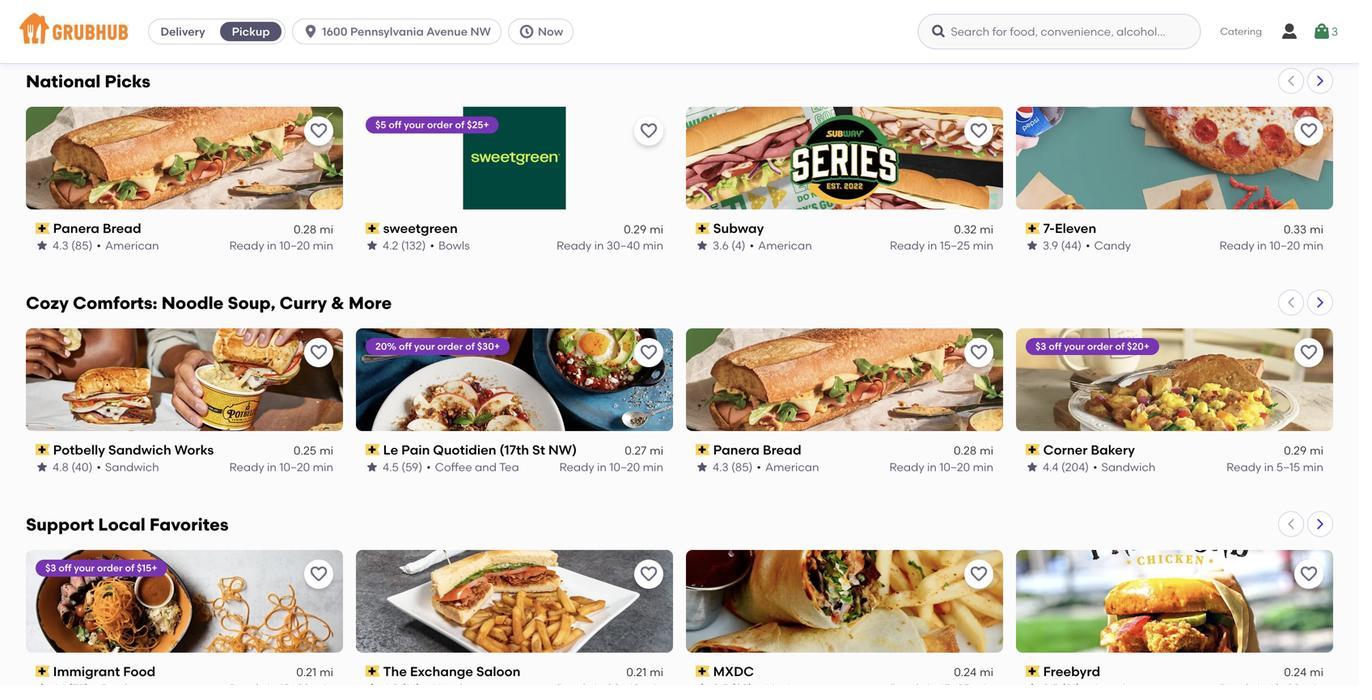 Task type: describe. For each thing, give the bounding box(es) containing it.
pickup
[[232, 25, 270, 38]]

mi for panera bread logo to the bottom
[[980, 444, 994, 458]]

mi for the topmost panera bread logo
[[320, 222, 333, 236]]

30–40
[[607, 239, 640, 253]]

ready for panera bread logo to the bottom
[[890, 460, 925, 474]]

delivery
[[161, 25, 205, 38]]

4.5 (59)
[[383, 460, 423, 474]]

ready for the sweetgreen logo
[[557, 239, 592, 253]]

• candy
[[1086, 239, 1131, 253]]

0.29 for corner bakery
[[1284, 444, 1307, 458]]

ready for the 7-eleven logo
[[1220, 239, 1255, 253]]

bakery
[[1091, 442, 1135, 458]]

hamburgers
[[263, 15, 323, 27]]

ready in 5–15 min
[[1227, 460, 1324, 474]]

proceed
[[1164, 596, 1210, 610]]

star icon image for the exchange saloon logo
[[366, 683, 379, 685]]

0.25
[[294, 444, 317, 458]]

italian
[[1055, 15, 1085, 27]]

mi for the exchange saloon logo
[[650, 666, 664, 679]]

0.27 mi
[[625, 444, 664, 458]]

subscription pass image for star icon corresponding to the exchange saloon logo
[[366, 666, 380, 677]]

corner bakery logo image
[[1016, 328, 1334, 431]]

subscription pass image for star icon associated with the topmost panera bread logo
[[36, 223, 50, 234]]

off for sweetgreen
[[389, 119, 402, 131]]

4.3 (85) for star icon associated with panera bread logo to the bottom
[[713, 460, 753, 474]]

burritos
[[974, 15, 1010, 27]]

pennsylvania
[[350, 25, 424, 38]]

ready in 30–40 min
[[557, 239, 664, 253]]

potbelly
[[53, 442, 105, 458]]

save this restaurant image for 7-eleven
[[1300, 121, 1319, 141]]

ready for potbelly sandwich works logo
[[229, 460, 264, 474]]

&
[[331, 293, 345, 313]]

7-eleven
[[1044, 221, 1097, 236]]

0.24 for freebyrd
[[1284, 666, 1307, 679]]

subscription pass image for le pain quotidien (17th st nw)
[[366, 444, 380, 456]]

in for potbelly sandwich works logo
[[267, 460, 277, 474]]

0.24 for mxdc
[[954, 666, 977, 679]]

comforts:
[[73, 293, 157, 313]]

caret left icon image for favorites
[[1285, 518, 1298, 531]]

caret right icon image for favorites
[[1314, 518, 1327, 531]]

0 horizontal spatial panera bread
[[53, 221, 141, 236]]

• sandwich for sandwich
[[97, 460, 159, 474]]

of for le pain quotidien (17th st nw)
[[465, 341, 475, 352]]

now
[[538, 25, 563, 38]]

(44)
[[1061, 239, 1082, 253]]

in for corner bakery logo
[[1265, 460, 1274, 474]]

min for the 7-eleven logo
[[1303, 239, 1324, 253]]

0.24 mi for freebyrd
[[1284, 666, 1324, 679]]

5–15
[[1277, 460, 1301, 474]]

3.9 (44)
[[1043, 239, 1082, 253]]

10–20 for potbelly sandwich works logo
[[279, 460, 310, 474]]

(59)
[[402, 460, 423, 474]]

caret left icon image for noodle
[[1285, 296, 1298, 309]]

3 button
[[1313, 17, 1339, 46]]

american for the topmost panera bread logo
[[105, 239, 159, 253]]

subscription pass image for sweetgreen
[[366, 223, 380, 234]]

corner bakery
[[1044, 442, 1135, 458]]

(4)
[[732, 239, 746, 253]]

mi for the sweetgreen logo
[[650, 222, 664, 236]]

star icon image for immigrant food logo
[[36, 683, 49, 685]]

0 vertical spatial panera bread logo image
[[26, 107, 343, 210]]

panera for subscription pass icon related to star icon associated with panera bread logo to the bottom
[[713, 442, 760, 458]]

7-eleven logo image
[[1016, 107, 1334, 210]]

ready for le pain quotidien (17th st nw) logo at the left of page
[[560, 460, 595, 474]]

• american for national picks
[[750, 239, 812, 253]]

in for the 7-eleven logo
[[1258, 239, 1267, 253]]

bread for subscription pass icon corresponding to star icon associated with the topmost panera bread logo
[[103, 221, 141, 236]]

subway  logo image
[[686, 107, 1003, 210]]

save this restaurant image for subway
[[969, 121, 989, 141]]

$5
[[375, 119, 386, 131]]

off for corner bakery
[[1049, 341, 1062, 352]]

$3 off your order of $20+
[[1036, 341, 1150, 352]]

$25+
[[467, 119, 489, 131]]

10–20 for the topmost panera bread logo
[[279, 239, 310, 253]]

3.9
[[1043, 239, 1059, 253]]

0.32
[[954, 222, 977, 236]]

3
[[1332, 25, 1339, 38]]

your for corner bakery
[[1064, 341, 1085, 352]]

3.6
[[713, 239, 729, 253]]

svg image inside 3 button
[[1313, 22, 1332, 41]]

noodle
[[162, 293, 224, 313]]

mi for mxdc logo at bottom right
[[980, 666, 994, 679]]

subscription pass image for star icon associated with panera bread logo to the bottom
[[696, 444, 710, 456]]

salads
[[1132, 15, 1163, 27]]

0.28 for the topmost panera bread logo
[[294, 222, 317, 236]]

catering
[[1221, 25, 1262, 37]]

the
[[383, 664, 407, 680]]

4.2
[[383, 239, 398, 253]]

4.4 (204)
[[1043, 460, 1089, 474]]

4.2 (132)
[[383, 239, 426, 253]]

0 horizontal spatial bowls
[[439, 239, 470, 253]]

national
[[26, 71, 101, 92]]

dessert
[[1285, 15, 1320, 27]]

• for star icon corresponding to the 7-eleven logo
[[1086, 239, 1091, 253]]

Search for food, convenience, alcohol... search field
[[918, 14, 1201, 49]]

15–25
[[940, 239, 970, 253]]

freebyrd  logo image
[[1016, 550, 1334, 653]]

eleven
[[1055, 221, 1097, 236]]

mi for le pain quotidien (17th st nw) logo at the left of page
[[650, 444, 664, 458]]

min for the sweetgreen logo
[[643, 239, 664, 253]]

saloon
[[476, 664, 521, 680]]

proceed to checkout button
[[1114, 589, 1331, 618]]

caret right icon image for noodle
[[1314, 296, 1327, 309]]

soup,
[[228, 293, 276, 313]]

off for immigrant food
[[59, 562, 72, 574]]

your for le pain quotidien (17th st nw)
[[414, 341, 435, 352]]

0.28 mi for panera bread logo to the bottom
[[954, 444, 994, 458]]

le
[[383, 442, 398, 458]]

• coffee and tea
[[427, 460, 519, 474]]

the exchange saloon
[[383, 664, 521, 680]]

$30+
[[477, 341, 500, 352]]

favorites
[[150, 514, 229, 535]]

• bowls
[[430, 239, 470, 253]]

now button
[[508, 19, 580, 45]]

4.8 (40)
[[53, 460, 93, 474]]

pizza
[[359, 15, 382, 27]]

main navigation navigation
[[0, 0, 1360, 63]]

order for corner bakery
[[1087, 341, 1113, 352]]

0.21 for immigrant food
[[296, 666, 317, 679]]

0.29 for sweetgreen
[[624, 222, 647, 236]]

0.21 mi for immigrant food
[[296, 666, 333, 679]]

subscription pass image for immigrant food
[[36, 666, 50, 677]]

order for immigrant food
[[97, 562, 123, 574]]

nw)
[[549, 442, 577, 458]]

• for the sweetgreen logo's star icon
[[430, 239, 435, 253]]

star icon image for the topmost panera bread logo
[[36, 239, 49, 252]]

mi for subway  logo
[[980, 222, 994, 236]]

tea
[[499, 460, 519, 474]]

0.21 mi for the exchange saloon
[[627, 666, 664, 679]]

(204)
[[1062, 460, 1089, 474]]

mi for "freebyrd  logo"
[[1310, 666, 1324, 679]]

freebyrd
[[1044, 664, 1101, 680]]

save this restaurant image for freebyrd
[[1300, 565, 1319, 584]]

picks
[[105, 71, 150, 92]]

american for panera bread logo to the bottom
[[765, 460, 819, 474]]

curry
[[280, 293, 327, 313]]

3 svg image from the left
[[931, 23, 947, 40]]

star icon image for corner bakery logo
[[1026, 461, 1039, 474]]

0.33
[[1284, 222, 1307, 236]]

support
[[26, 514, 94, 535]]

potbelly sandwich works logo image
[[26, 328, 343, 431]]

immigrant food logo image
[[26, 550, 343, 653]]

subscription pass image for subway
[[696, 223, 710, 234]]

sandwich left works
[[108, 442, 171, 458]]

1 caret left icon image from the top
[[1285, 74, 1298, 87]]

$3 for corner bakery
[[1036, 341, 1047, 352]]

0.29 mi for corner bakery
[[1284, 444, 1324, 458]]

to
[[1213, 596, 1224, 610]]

ready for the topmost panera bread logo
[[229, 239, 264, 253]]



Task type: locate. For each thing, give the bounding box(es) containing it.
subscription pass image
[[36, 223, 50, 234], [1026, 223, 1040, 234], [36, 444, 50, 456], [696, 444, 710, 456], [1026, 444, 1040, 456], [366, 666, 380, 677], [1026, 666, 1040, 677]]

1 vertical spatial (85)
[[732, 460, 753, 474]]

star icon image for mxdc logo at bottom right
[[696, 683, 709, 685]]

• sandwich
[[97, 460, 159, 474], [1093, 460, 1156, 474]]

subscription pass image right 0.27 mi
[[696, 444, 710, 456]]

0.29 up 5–15
[[1284, 444, 1307, 458]]

svg image left 1600 at the left of page
[[303, 23, 319, 40]]

1 horizontal spatial bread
[[763, 442, 802, 458]]

national picks
[[26, 71, 150, 92]]

4.4
[[1043, 460, 1059, 474]]

1 horizontal spatial 0.29 mi
[[1284, 444, 1324, 458]]

0 horizontal spatial 0.24 mi
[[954, 666, 994, 679]]

svg image left now
[[519, 23, 535, 40]]

• for star icon associated with panera bread logo to the bottom
[[757, 460, 761, 474]]

mxdc
[[713, 664, 754, 680]]

0 horizontal spatial 0.28 mi
[[294, 222, 333, 236]]

$15+
[[137, 562, 157, 574]]

0 vertical spatial bread
[[103, 221, 141, 236]]

in for subway  logo
[[928, 239, 937, 253]]

your right 20%
[[414, 341, 435, 352]]

• for star icon related to le pain quotidien (17th st nw) logo at the left of page
[[427, 460, 431, 474]]

caret right icon image down 3 button
[[1314, 74, 1327, 87]]

10–20 for the 7-eleven logo
[[1270, 239, 1301, 253]]

proceed to checkout
[[1164, 596, 1281, 610]]

0 horizontal spatial svg image
[[1280, 22, 1300, 41]]

(85) for star icon associated with the topmost panera bread logo
[[71, 239, 93, 253]]

caret right icon image
[[1314, 74, 1327, 87], [1314, 296, 1327, 309], [1314, 518, 1327, 531]]

your right $5
[[404, 119, 425, 131]]

mi for the 7-eleven logo
[[1310, 222, 1324, 236]]

0 vertical spatial 4.3
[[53, 239, 69, 253]]

0 vertical spatial 0.28 mi
[[294, 222, 333, 236]]

more
[[349, 293, 392, 313]]

caret left icon image down 5–15
[[1285, 518, 1298, 531]]

min for subway  logo
[[973, 239, 994, 253]]

0.24 mi for mxdc
[[954, 666, 994, 679]]

0.21 for the exchange saloon
[[627, 666, 647, 679]]

order left $15+
[[97, 562, 123, 574]]

order
[[427, 119, 453, 131], [437, 341, 463, 352], [1087, 341, 1113, 352], [97, 562, 123, 574]]

1 vertical spatial 4.3
[[713, 460, 729, 474]]

corner
[[1044, 442, 1088, 458]]

(17th
[[500, 442, 529, 458]]

min left 4.4
[[973, 460, 994, 474]]

svg image left burritos
[[931, 23, 947, 40]]

2 0.24 from the left
[[1284, 666, 1307, 679]]

0 vertical spatial 0.28
[[294, 222, 317, 236]]

4.3 for star icon associated with panera bread logo to the bottom
[[713, 460, 729, 474]]

ready for corner bakery logo
[[1227, 460, 1262, 474]]

10–20 for panera bread logo to the bottom
[[940, 460, 970, 474]]

subscription pass image left corner
[[1026, 444, 1040, 456]]

breakfast
[[892, 15, 937, 27]]

of left $15+
[[125, 562, 135, 574]]

subscription pass image left subway
[[696, 223, 710, 234]]

1 horizontal spatial 0.28 mi
[[954, 444, 994, 458]]

2 • sandwich from the left
[[1093, 460, 1156, 474]]

$5 off your order of $25+
[[375, 119, 489, 131]]

1 vertical spatial 0.29
[[1284, 444, 1307, 458]]

svg image
[[1280, 22, 1300, 41], [1313, 22, 1332, 41]]

0.21 mi
[[296, 666, 333, 679], [627, 666, 664, 679]]

order for le pain quotidien (17th st nw)
[[437, 341, 463, 352]]

0.29 mi up 5–15
[[1284, 444, 1324, 458]]

subscription pass image for star icon related to corner bakery logo
[[1026, 444, 1040, 456]]

1600
[[322, 25, 348, 38]]

1 horizontal spatial svg image
[[519, 23, 535, 40]]

in for le pain quotidien (17th st nw) logo at the left of page
[[597, 460, 607, 474]]

1 horizontal spatial 0.24
[[1284, 666, 1307, 679]]

subscription pass image left freebyrd
[[1026, 666, 1040, 677]]

of for sweetgreen
[[455, 119, 465, 131]]

2 horizontal spatial svg image
[[931, 23, 947, 40]]

cozy comforts: noodle soup, curry & more
[[26, 293, 392, 313]]

0 horizontal spatial $3
[[45, 562, 56, 574]]

2 svg image from the left
[[519, 23, 535, 40]]

sandwich for potbelly
[[105, 460, 159, 474]]

of left $30+
[[465, 341, 475, 352]]

save this restaurant image
[[969, 121, 989, 141], [1300, 121, 1319, 141], [309, 343, 329, 362], [1300, 343, 1319, 362], [1300, 565, 1319, 584]]

subscription pass image for star icon for potbelly sandwich works logo
[[36, 444, 50, 456]]

subscription pass image left mxdc
[[696, 666, 710, 677]]

(40)
[[71, 460, 93, 474]]

0 vertical spatial caret left icon image
[[1285, 74, 1298, 87]]

svg image for 1600 pennsylvania avenue nw
[[303, 23, 319, 40]]

svg image left 3 button
[[1280, 22, 1300, 41]]

2 vertical spatial caret right icon image
[[1314, 518, 1327, 531]]

1 horizontal spatial 0.29
[[1284, 444, 1307, 458]]

2 0.21 from the left
[[627, 666, 647, 679]]

svg image
[[303, 23, 319, 40], [519, 23, 535, 40], [931, 23, 947, 40]]

exchange
[[410, 664, 473, 680]]

• for star icon related to corner bakery logo
[[1093, 460, 1098, 474]]

subscription pass image left 7-
[[1026, 223, 1040, 234]]

sandwich down the potbelly sandwich works
[[105, 460, 159, 474]]

0 horizontal spatial 4.3
[[53, 239, 69, 253]]

order left $30+
[[437, 341, 463, 352]]

svg image inside now button
[[519, 23, 535, 40]]

1 vertical spatial panera bread
[[713, 442, 802, 458]]

0 horizontal spatial panera bread logo image
[[26, 107, 343, 210]]

caret right icon image down 0.33 mi
[[1314, 296, 1327, 309]]

asian
[[47, 15, 73, 27]]

1 horizontal spatial panera bread logo image
[[686, 328, 1003, 431]]

svg image for now
[[519, 23, 535, 40]]

le pain quotidien (17th st nw)
[[383, 442, 577, 458]]

1 horizontal spatial 0.21
[[627, 666, 647, 679]]

1 horizontal spatial • sandwich
[[1093, 460, 1156, 474]]

0.24
[[954, 666, 977, 679], [1284, 666, 1307, 679]]

min for corner bakery logo
[[1303, 460, 1324, 474]]

0 vertical spatial 0.29 mi
[[624, 222, 664, 236]]

1 horizontal spatial panera
[[713, 442, 760, 458]]

min down 0.27 mi
[[643, 460, 664, 474]]

subscription pass image left immigrant
[[36, 666, 50, 677]]

1 caret right icon image from the top
[[1314, 74, 1327, 87]]

1 vertical spatial 0.28 mi
[[954, 444, 994, 458]]

immigrant food
[[53, 664, 155, 680]]

20% off your order of $30+
[[375, 341, 500, 352]]

4.8
[[53, 460, 69, 474]]

american for subway  logo
[[758, 239, 812, 253]]

star icon image for the sweetgreen logo
[[366, 239, 379, 252]]

4.5
[[383, 460, 399, 474]]

0 horizontal spatial 0.29 mi
[[624, 222, 664, 236]]

2 caret right icon image from the top
[[1314, 296, 1327, 309]]

star icon image
[[36, 239, 49, 252], [366, 239, 379, 252], [696, 239, 709, 252], [1026, 239, 1039, 252], [36, 461, 49, 474], [366, 461, 379, 474], [696, 461, 709, 474], [1026, 461, 1039, 474], [36, 683, 49, 685], [366, 683, 379, 685], [696, 683, 709, 685], [1026, 683, 1039, 685]]

bowls left "dessert"
[[1212, 15, 1239, 27]]

0 horizontal spatial panera
[[53, 221, 100, 236]]

0.27
[[625, 444, 647, 458]]

bowls down sweetgreen
[[439, 239, 470, 253]]

subscription pass image for star icon corresponding to the 7-eleven logo
[[1026, 223, 1040, 234]]

ready in 10–20 min for the topmost panera bread logo
[[229, 239, 333, 253]]

star icon image for the 7-eleven logo
[[1026, 239, 1039, 252]]

mi for potbelly sandwich works logo
[[320, 444, 333, 458]]

0 vertical spatial panera bread
[[53, 221, 141, 236]]

in for the sweetgreen logo
[[594, 239, 604, 253]]

support local favorites
[[26, 514, 229, 535]]

food
[[123, 664, 155, 680]]

0 horizontal spatial svg image
[[303, 23, 319, 40]]

star icon image for potbelly sandwich works logo
[[36, 461, 49, 474]]

bowls
[[1212, 15, 1239, 27], [439, 239, 470, 253]]

$20+
[[1127, 341, 1150, 352]]

1 vertical spatial bread
[[763, 442, 802, 458]]

of for corner bakery
[[1116, 341, 1125, 352]]

1 horizontal spatial 4.3 (85)
[[713, 460, 753, 474]]

4.3 (85) for star icon associated with the topmost panera bread logo
[[53, 239, 93, 253]]

catering button
[[1209, 13, 1274, 50]]

0.33 mi
[[1284, 222, 1324, 236]]

0 horizontal spatial • sandwich
[[97, 460, 159, 474]]

• american for cozy comforts: noodle soup, curry & more
[[757, 460, 819, 474]]

mexican
[[195, 15, 235, 27]]

0 vertical spatial panera
[[53, 221, 100, 236]]

subscription pass image for mxdc
[[696, 666, 710, 677]]

ready
[[229, 239, 264, 253], [557, 239, 592, 253], [890, 239, 925, 253], [1220, 239, 1255, 253], [229, 460, 264, 474], [560, 460, 595, 474], [890, 460, 925, 474], [1227, 460, 1262, 474]]

sweetgreen
[[383, 221, 458, 236]]

• sandwich down the potbelly sandwich works
[[97, 460, 159, 474]]

star icon image for le pain quotidien (17th st nw) logo at the left of page
[[366, 461, 379, 474]]

sweetgreen logo image
[[463, 107, 566, 210]]

star icon image for subway  logo
[[696, 239, 709, 252]]

checkout
[[1227, 596, 1281, 610]]

min down 0.33 mi
[[1303, 239, 1324, 253]]

mi
[[320, 222, 333, 236], [650, 222, 664, 236], [980, 222, 994, 236], [1310, 222, 1324, 236], [320, 444, 333, 458], [650, 444, 664, 458], [980, 444, 994, 458], [1310, 444, 1324, 458], [320, 666, 333, 679], [650, 666, 664, 679], [980, 666, 994, 679], [1310, 666, 1324, 679]]

subscription pass image
[[366, 223, 380, 234], [696, 223, 710, 234], [366, 444, 380, 456], [36, 666, 50, 677], [696, 666, 710, 677]]

0 vertical spatial (85)
[[71, 239, 93, 253]]

1 horizontal spatial 0.24 mi
[[1284, 666, 1324, 679]]

1 horizontal spatial panera bread
[[713, 442, 802, 458]]

cozy
[[26, 293, 69, 313]]

svg image inside the 1600 pennsylvania avenue nw button
[[303, 23, 319, 40]]

0.25 mi
[[294, 444, 333, 458]]

min up &
[[313, 239, 333, 253]]

• sandwich down the bakery
[[1093, 460, 1156, 474]]

caret right icon image down the ready in 5–15 min on the bottom
[[1314, 518, 1327, 531]]

•
[[97, 239, 101, 253], [430, 239, 435, 253], [750, 239, 754, 253], [1086, 239, 1091, 253], [97, 460, 101, 474], [427, 460, 431, 474], [757, 460, 761, 474], [1093, 460, 1098, 474]]

off for le pain quotidien (17th st nw)
[[399, 341, 412, 352]]

0 vertical spatial $3
[[1036, 341, 1047, 352]]

• for star icon for potbelly sandwich works logo
[[97, 460, 101, 474]]

caret left icon image
[[1285, 74, 1298, 87], [1285, 296, 1298, 309], [1285, 518, 1298, 531]]

• american
[[97, 239, 159, 253], [750, 239, 812, 253], [757, 460, 819, 474]]

order for sweetgreen
[[427, 119, 453, 131]]

0.29 mi up 30–40
[[624, 222, 664, 236]]

ready for subway  logo
[[890, 239, 925, 253]]

1 vertical spatial panera bread logo image
[[686, 328, 1003, 431]]

0 horizontal spatial (85)
[[71, 239, 93, 253]]

ready in 10–20 min
[[229, 239, 333, 253], [1220, 239, 1324, 253], [229, 460, 333, 474], [560, 460, 664, 474], [890, 460, 994, 474]]

1 horizontal spatial svg image
[[1313, 22, 1332, 41]]

1 0.21 from the left
[[296, 666, 317, 679]]

panera bread logo image
[[26, 107, 343, 210], [686, 328, 1003, 431]]

of left the $20+
[[1116, 341, 1125, 352]]

nw
[[470, 25, 491, 38]]

2 0.21 mi from the left
[[627, 666, 664, 679]]

min for le pain quotidien (17th st nw) logo at the left of page
[[643, 460, 664, 474]]

• sandwich for bakery
[[1093, 460, 1156, 474]]

min for potbelly sandwich works logo
[[313, 460, 333, 474]]

caret left icon image down 0.33
[[1285, 296, 1298, 309]]

american
[[503, 15, 549, 27], [105, 239, 159, 253], [758, 239, 812, 253], [765, 460, 819, 474]]

1 svg image from the left
[[1280, 22, 1300, 41]]

save this restaurant image for potbelly sandwich works
[[309, 343, 329, 362]]

0.21
[[296, 666, 317, 679], [627, 666, 647, 679]]

1 vertical spatial 0.29 mi
[[1284, 444, 1324, 458]]

• for star icon corresponding to subway  logo
[[750, 239, 754, 253]]

le pain quotidien (17th st nw) logo image
[[356, 328, 673, 431]]

1 vertical spatial caret left icon image
[[1285, 296, 1298, 309]]

$3 off your order of $15+
[[45, 562, 157, 574]]

min right 5–15
[[1303, 460, 1324, 474]]

0 horizontal spatial 0.24
[[954, 666, 977, 679]]

subscription pass image left the potbelly
[[36, 444, 50, 456]]

ready in 10–20 min for the 7-eleven logo
[[1220, 239, 1324, 253]]

your down support
[[74, 562, 95, 574]]

1 vertical spatial 0.28
[[954, 444, 977, 458]]

10–20 for le pain quotidien (17th st nw) logo at the left of page
[[610, 460, 640, 474]]

1 • sandwich from the left
[[97, 460, 159, 474]]

2 0.24 mi from the left
[[1284, 666, 1324, 679]]

1 horizontal spatial (85)
[[732, 460, 753, 474]]

min
[[313, 239, 333, 253], [643, 239, 664, 253], [973, 239, 994, 253], [1303, 239, 1324, 253], [313, 460, 333, 474], [643, 460, 664, 474], [973, 460, 994, 474], [1303, 460, 1324, 474]]

and
[[475, 460, 497, 474]]

st
[[532, 442, 545, 458]]

min right 30–40
[[643, 239, 664, 253]]

0 vertical spatial 4.3 (85)
[[53, 239, 93, 253]]

caret left icon image down "dessert"
[[1285, 74, 1298, 87]]

(132)
[[401, 239, 426, 253]]

sandwich down the bakery
[[1102, 460, 1156, 474]]

0 vertical spatial caret right icon image
[[1314, 74, 1327, 87]]

order left '$25+'
[[427, 119, 453, 131]]

0 vertical spatial 0.29
[[624, 222, 647, 236]]

star icon image for panera bread logo to the bottom
[[696, 461, 709, 474]]

ready in 10–20 min for panera bread logo to the bottom
[[890, 460, 994, 474]]

0 horizontal spatial 0.21 mi
[[296, 666, 333, 679]]

1 vertical spatial $3
[[45, 562, 56, 574]]

healthy
[[430, 15, 467, 27]]

panera for subscription pass icon corresponding to star icon associated with the topmost panera bread logo
[[53, 221, 100, 236]]

mi for corner bakery logo
[[1310, 444, 1324, 458]]

quotidien
[[433, 442, 497, 458]]

0 horizontal spatial bread
[[103, 221, 141, 236]]

of for immigrant food
[[125, 562, 135, 574]]

panera
[[53, 221, 100, 236], [713, 442, 760, 458]]

star icon image for "freebyrd  logo"
[[1026, 683, 1039, 685]]

1 horizontal spatial 0.21 mi
[[627, 666, 664, 679]]

1 vertical spatial 4.3 (85)
[[713, 460, 753, 474]]

0 horizontal spatial 0.21
[[296, 666, 317, 679]]

1 0.24 mi from the left
[[954, 666, 994, 679]]

works
[[174, 442, 214, 458]]

1600 pennsylvania avenue nw button
[[292, 19, 508, 45]]

svg image right catering button
[[1313, 22, 1332, 41]]

3 caret right icon image from the top
[[1314, 518, 1327, 531]]

1 horizontal spatial 4.3
[[713, 460, 729, 474]]

1 0.21 mi from the left
[[296, 666, 333, 679]]

2 caret left icon image from the top
[[1285, 296, 1298, 309]]

min down 0.32 mi
[[973, 239, 994, 253]]

(85) for star icon associated with panera bread logo to the bottom
[[732, 460, 753, 474]]

subscription pass image left le
[[366, 444, 380, 456]]

0 vertical spatial bowls
[[1212, 15, 1239, 27]]

potbelly sandwich works
[[53, 442, 214, 458]]

panera bread
[[53, 221, 141, 236], [713, 442, 802, 458]]

0 horizontal spatial 0.29
[[624, 222, 647, 236]]

subway
[[713, 221, 764, 236]]

0.29 up 30–40
[[624, 222, 647, 236]]

off
[[389, 119, 402, 131], [399, 341, 412, 352], [1049, 341, 1062, 352], [59, 562, 72, 574]]

3 caret left icon image from the top
[[1285, 518, 1298, 531]]

pickup button
[[217, 19, 285, 45]]

1 horizontal spatial $3
[[1036, 341, 1047, 352]]

coffee
[[435, 460, 472, 474]]

mi for immigrant food logo
[[320, 666, 333, 679]]

• for star icon associated with the topmost panera bread logo
[[97, 239, 101, 253]]

subscription pass image up cozy
[[36, 223, 50, 234]]

2 vertical spatial caret left icon image
[[1285, 518, 1298, 531]]

min down 0.25 mi
[[313, 460, 333, 474]]

save this restaurant image
[[309, 121, 329, 141], [639, 121, 659, 141], [639, 343, 659, 362], [969, 343, 989, 362], [309, 565, 329, 584], [639, 565, 659, 584], [969, 565, 989, 584]]

20%
[[375, 341, 397, 352]]

1 svg image from the left
[[303, 23, 319, 40]]

immigrant
[[53, 664, 120, 680]]

1 vertical spatial caret right icon image
[[1314, 296, 1327, 309]]

subscription pass image left "the"
[[366, 666, 380, 677]]

1 vertical spatial bowls
[[439, 239, 470, 253]]

your left the $20+
[[1064, 341, 1085, 352]]

min for the topmost panera bread logo
[[313, 239, 333, 253]]

sandwich for corner
[[1102, 460, 1156, 474]]

2 svg image from the left
[[1313, 22, 1332, 41]]

3.6 (4)
[[713, 239, 746, 253]]

save this restaurant button
[[304, 117, 333, 146], [634, 117, 664, 146], [965, 117, 994, 146], [1295, 117, 1324, 146], [304, 338, 333, 367], [634, 338, 664, 367], [965, 338, 994, 367], [1295, 338, 1324, 367], [304, 560, 333, 589], [634, 560, 664, 589], [965, 560, 994, 589], [1295, 560, 1324, 589]]

subscription pass image left sweetgreen
[[366, 223, 380, 234]]

0 horizontal spatial 4.3 (85)
[[53, 239, 93, 253]]

the exchange saloon logo image
[[356, 550, 673, 653]]

avenue
[[427, 25, 468, 38]]

ready in 10–20 min for potbelly sandwich works logo
[[229, 460, 333, 474]]

mxdc logo image
[[686, 550, 1003, 653]]

1 vertical spatial panera
[[713, 442, 760, 458]]

1 0.24 from the left
[[954, 666, 977, 679]]

1 horizontal spatial bowls
[[1212, 15, 1239, 27]]

1 horizontal spatial 0.28
[[954, 444, 977, 458]]

0 horizontal spatial 0.28
[[294, 222, 317, 236]]

order left the $20+
[[1087, 341, 1113, 352]]

of left '$25+'
[[455, 119, 465, 131]]

7-
[[1044, 221, 1055, 236]]



Task type: vqa. For each thing, say whether or not it's contained in the screenshot.


